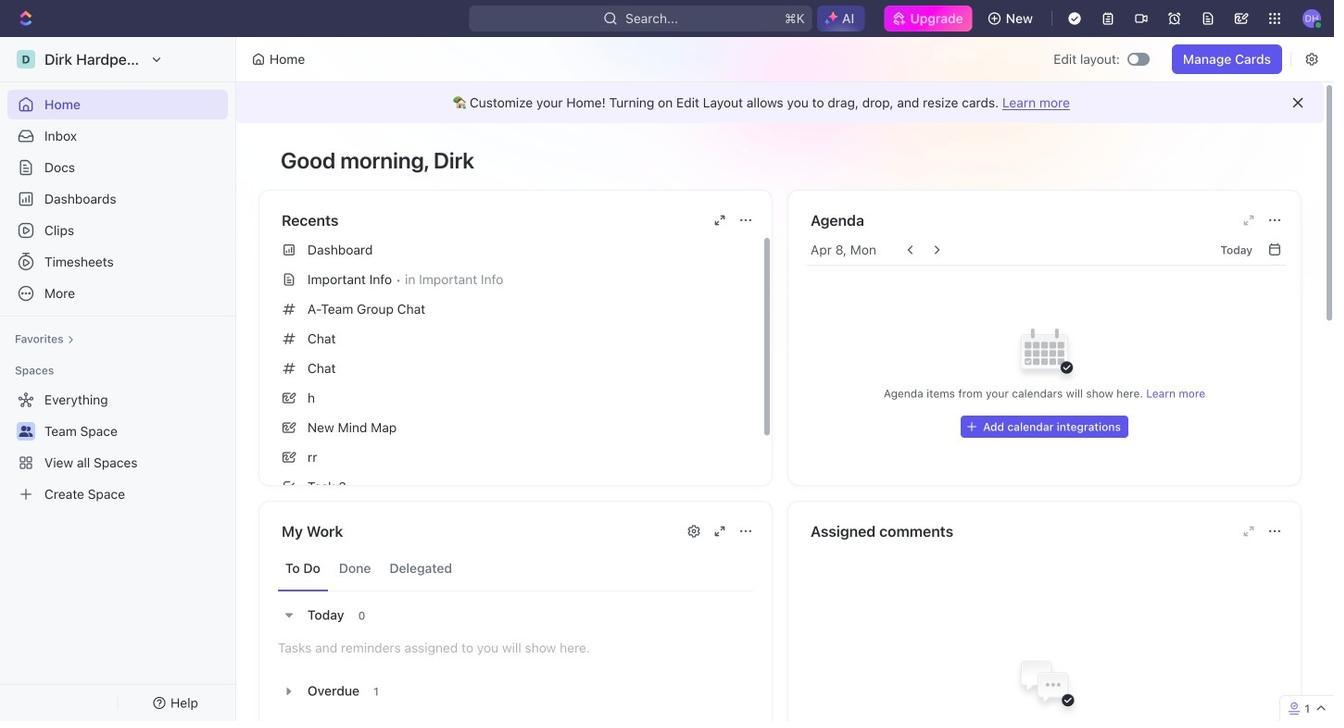 Task type: vqa. For each thing, say whether or not it's contained in the screenshot.
the rightmost the "Team"
no



Task type: locate. For each thing, give the bounding box(es) containing it.
tree inside sidebar navigation
[[7, 385, 228, 510]]

tab list
[[278, 547, 753, 592]]

user group image
[[19, 426, 33, 437]]

dirk hardpeck's workspace, , element
[[17, 50, 35, 69]]

tree
[[7, 385, 228, 510]]

alert
[[236, 82, 1324, 123]]



Task type: describe. For each thing, give the bounding box(es) containing it.
sidebar navigation
[[0, 37, 240, 722]]



